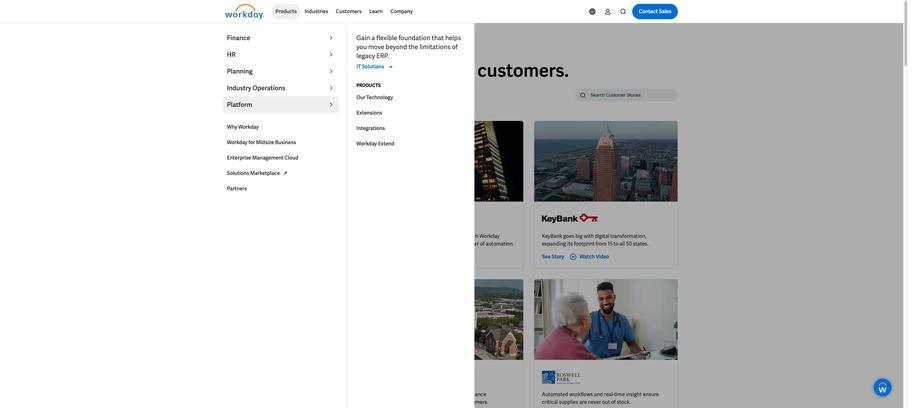 Task type: describe. For each thing, give the bounding box(es) containing it.
solutions marketplace link
[[223, 166, 339, 181]]

more button
[[361, 89, 390, 102]]

finance button
[[223, 30, 339, 46]]

contact sales
[[639, 8, 672, 15]]

machine
[[256, 233, 277, 240]]

to inside keybank goes big with digital transformation, expanding its footprint from 15 to all 50 states.
[[614, 241, 619, 248]]

unum
[[448, 400, 462, 406]]

keybank n.a. image
[[542, 210, 599, 228]]

workday left for
[[227, 139, 248, 146]]

outcome
[[324, 92, 343, 98]]

why workday
[[227, 124, 259, 131]]

never
[[588, 400, 601, 406]]

our
[[357, 94, 366, 101]]

see
[[542, 254, 551, 261]]

video
[[596, 254, 610, 261]]

inspiring
[[403, 59, 474, 82]]

people-
[[388, 392, 406, 399]]

skills
[[234, 241, 245, 248]]

it
[[357, 63, 361, 70]]

see story
[[542, 254, 565, 261]]

0 horizontal spatial solutions
[[227, 170, 249, 177]]

go to the homepage image
[[225, 4, 264, 19]]

inspiring
[[225, 59, 297, 82]]

results
[[234, 110, 249, 116]]

simplifies
[[278, 392, 301, 399]]

to inside salesforce brings its data together with workday accounting center to unlock the power of automation.
[[433, 241, 438, 248]]

industry button
[[260, 89, 295, 102]]

legacy
[[357, 52, 375, 60]]

finance
[[469, 392, 487, 399]]

opens in a new tab image
[[281, 170, 289, 177]]

pwc
[[299, 233, 309, 240]]

its inside salesforce brings its data together with workday accounting center to unlock the power of automation.
[[429, 233, 435, 240]]

company button
[[387, 4, 417, 19]]

for
[[249, 139, 255, 146]]

business outcome
[[305, 92, 343, 98]]

563
[[225, 110, 233, 116]]

footprint
[[574, 241, 595, 248]]

airlines
[[260, 392, 277, 399]]

customers
[[336, 8, 362, 15]]

industry for industry
[[265, 92, 282, 98]]

industries
[[305, 8, 328, 15]]

supplies
[[559, 400, 579, 406]]

data.
[[317, 400, 328, 406]]

products
[[276, 8, 297, 15]]

limitations
[[420, 43, 451, 51]]

extensions link
[[353, 106, 469, 121]]

to left 'data.'
[[311, 400, 316, 406]]

erp.
[[377, 52, 389, 60]]

products
[[357, 83, 381, 88]]

sales
[[659, 8, 672, 15]]

see story link
[[542, 253, 565, 261]]

story
[[552, 254, 565, 261]]

transformation,
[[611, 233, 647, 240]]

gain
[[357, 34, 370, 42]]

hr inside dropdown button
[[227, 51, 236, 59]]

our technology link
[[353, 90, 469, 106]]

planning button
[[223, 63, 339, 80]]

flexible
[[377, 34, 397, 42]]

to inside people-powered technology drives finance transformation to benefit unum customers.
[[424, 400, 429, 406]]

our technology
[[357, 94, 393, 101]]

15
[[608, 241, 613, 248]]

power
[[465, 241, 479, 248]]

access
[[294, 400, 310, 406]]

data
[[436, 233, 446, 240]]

learn button
[[366, 4, 387, 19]]

people-powered technology drives finance transformation to benefit unum customers.
[[388, 392, 489, 406]]

partners
[[227, 186, 247, 192]]

products button
[[272, 4, 301, 19]]

Search Customer Stories text field
[[587, 89, 666, 101]]

hr inside southwest airlines simplifies its hr processes to scale operations and get better access to data.
[[309, 392, 316, 399]]

has
[[311, 233, 319, 240]]

contact
[[639, 8, 658, 15]]

it solutions
[[357, 63, 384, 70]]

why
[[227, 124, 237, 131]]

0 vertical spatial customers.
[[478, 59, 569, 82]]

workday for midsize business
[[227, 139, 296, 146]]

by
[[250, 233, 255, 240]]

tracking
[[246, 241, 265, 248]]

extensions
[[357, 110, 383, 116]]

with inside salesforce brings its data together with workday accounting center to unlock the power of automation.
[[469, 233, 479, 240]]

marketplace
[[250, 170, 280, 177]]

workflows
[[570, 392, 593, 399]]

that
[[432, 34, 444, 42]]

industry operations button
[[223, 80, 339, 97]]

reinvigorated
[[320, 233, 351, 240]]

beyond
[[386, 43, 407, 51]]



Task type: vqa. For each thing, say whether or not it's contained in the screenshot.
More
yes



Task type: locate. For each thing, give the bounding box(es) containing it.
with up 'power'
[[469, 233, 479, 240]]

topic
[[231, 92, 242, 98]]

0 horizontal spatial hr
[[227, 51, 236, 59]]

1 vertical spatial its
[[567, 241, 573, 248]]

workday down results
[[238, 124, 259, 131]]

center
[[416, 241, 432, 248]]

learn
[[370, 8, 383, 15]]

with up footprint
[[584, 233, 594, 240]]

its up the access at the left bottom
[[302, 392, 308, 399]]

2 vertical spatial and
[[260, 400, 269, 406]]

to right the 15
[[614, 241, 619, 248]]

technology
[[367, 94, 393, 101]]

of inside "gain a flexible foundation that helps you move beyond the limitations of legacy erp."
[[452, 43, 458, 51]]

1 vertical spatial solutions
[[227, 170, 249, 177]]

keybank
[[542, 233, 563, 240]]

2 vertical spatial of
[[612, 400, 616, 406]]

industry for industry operations
[[227, 84, 252, 92]]

with
[[469, 233, 479, 240], [584, 233, 594, 240]]

salesforce
[[388, 233, 412, 240]]

insight
[[626, 392, 642, 399]]

expanding
[[542, 241, 566, 248]]

hr up the access at the left bottom
[[309, 392, 316, 399]]

salesforce brings its data together with workday accounting center to unlock the power of automation.
[[388, 233, 514, 248]]

from
[[361, 59, 399, 82], [596, 241, 607, 248]]

0 horizontal spatial from
[[361, 59, 399, 82]]

50
[[627, 241, 632, 248]]

ensure
[[643, 392, 659, 399]]

workday for midsize business link
[[223, 135, 339, 151]]

and down machine
[[266, 241, 275, 248]]

scale
[[348, 392, 360, 399]]

midsize
[[256, 139, 274, 146]]

why workday link
[[223, 120, 339, 135]]

platform button
[[223, 97, 339, 113]]

industry inside dropdown button
[[227, 84, 252, 92]]

accounting
[[388, 241, 415, 248]]

foundation
[[399, 34, 431, 42]]

to left benefit
[[424, 400, 429, 406]]

transformation
[[388, 400, 423, 406]]

its down goes
[[567, 241, 573, 248]]

its inside southwest airlines simplifies its hr processes to scale operations and get better access to data.
[[302, 392, 308, 399]]

stories
[[301, 59, 357, 82]]

real-
[[604, 392, 615, 399]]

unlock
[[439, 241, 455, 248]]

0 horizontal spatial of
[[452, 43, 458, 51]]

together
[[447, 233, 467, 240]]

solutions down enterprise
[[227, 170, 249, 177]]

states.
[[633, 241, 649, 248]]

learning,
[[278, 233, 298, 240]]

1 horizontal spatial business
[[305, 92, 323, 98]]

a
[[372, 34, 375, 42]]

roswell park comprehensive cancer center (roswell park cancer institute) image
[[542, 368, 581, 386]]

automated
[[542, 392, 569, 399]]

1 horizontal spatial hr
[[309, 392, 316, 399]]

0 vertical spatial the
[[409, 43, 419, 51]]

business down why workday link
[[275, 139, 296, 146]]

enterprise management cloud
[[227, 155, 299, 161]]

1 horizontal spatial from
[[596, 241, 607, 248]]

0 horizontal spatial industry
[[227, 84, 252, 92]]

workday extend
[[357, 141, 395, 147]]

all
[[620, 241, 625, 248]]

and inside automated workflows and real-time insight ensure critical supplies are never out of stock.
[[595, 392, 603, 399]]

0 vertical spatial and
[[266, 241, 275, 248]]

1 vertical spatial and
[[595, 392, 603, 399]]

from up "products"
[[361, 59, 399, 82]]

business
[[305, 92, 323, 98], [275, 139, 296, 146]]

0 horizontal spatial business
[[275, 139, 296, 146]]

to down data
[[433, 241, 438, 248]]

and for scale
[[260, 400, 269, 406]]

benefit
[[430, 400, 446, 406]]

1 vertical spatial hr
[[309, 392, 316, 399]]

industry inside button
[[265, 92, 282, 98]]

1 vertical spatial the
[[456, 241, 464, 248]]

partners link
[[223, 181, 339, 197]]

of down helps
[[452, 43, 458, 51]]

from down the digital
[[596, 241, 607, 248]]

inspiring stories from inspiring customers.
[[225, 59, 569, 82]]

with inside keybank goes big with digital transformation, expanding its footprint from 15 to all 50 states.
[[584, 233, 594, 240]]

business outcome button
[[300, 89, 356, 102]]

customers. inside people-powered technology drives finance transformation to benefit unum customers.
[[463, 400, 489, 406]]

drives
[[454, 392, 468, 399]]

1 horizontal spatial the
[[456, 241, 464, 248]]

business left outcome
[[305, 92, 323, 98]]

0 vertical spatial business
[[305, 92, 323, 98]]

more
[[367, 92, 377, 98]]

workday inside salesforce brings its data together with workday accounting center to unlock the power of automation.
[[480, 233, 500, 240]]

0 horizontal spatial with
[[469, 233, 479, 240]]

and up never
[[595, 392, 603, 399]]

get
[[270, 400, 277, 406]]

1 with from the left
[[469, 233, 479, 240]]

are
[[580, 400, 587, 406]]

2 vertical spatial its
[[302, 392, 308, 399]]

driven
[[234, 233, 249, 240]]

0 vertical spatial solutions
[[362, 63, 384, 70]]

0 horizontal spatial its
[[302, 392, 308, 399]]

1 vertical spatial business
[[275, 139, 296, 146]]

goes
[[564, 233, 575, 240]]

its inside keybank goes big with digital transformation, expanding its footprint from 15 to all 50 states.
[[567, 241, 573, 248]]

of right 'power'
[[480, 241, 485, 248]]

business inside button
[[305, 92, 323, 98]]

its left data
[[429, 233, 435, 240]]

to left scale
[[342, 392, 346, 399]]

1 horizontal spatial with
[[584, 233, 594, 240]]

the down together
[[456, 241, 464, 248]]

powered
[[406, 392, 426, 399]]

of right out
[[612, 400, 616, 406]]

capabilities.
[[276, 241, 304, 248]]

to
[[433, 241, 438, 248], [614, 241, 619, 248], [342, 392, 346, 399], [311, 400, 316, 406], [424, 400, 429, 406]]

2 horizontal spatial of
[[612, 400, 616, 406]]

solutions marketplace
[[227, 170, 280, 177]]

1 vertical spatial customers.
[[463, 400, 489, 406]]

driven by machine learning, pwc has reinvigorated skills tracking and capabilities.
[[234, 233, 351, 248]]

solutions down legacy
[[362, 63, 384, 70]]

of inside salesforce brings its data together with workday accounting center to unlock the power of automation.
[[480, 241, 485, 248]]

the down "foundation"
[[409, 43, 419, 51]]

from inside keybank goes big with digital transformation, expanding its footprint from 15 to all 50 states.
[[596, 241, 607, 248]]

1 horizontal spatial industry
[[265, 92, 282, 98]]

1 horizontal spatial solutions
[[362, 63, 384, 70]]

1 vertical spatial of
[[480, 241, 485, 248]]

integrations link
[[353, 121, 469, 136]]

0 vertical spatial from
[[361, 59, 399, 82]]

stock.
[[617, 400, 631, 406]]

keybank goes big with digital transformation, expanding its footprint from 15 to all 50 states.
[[542, 233, 649, 248]]

watch video link
[[570, 253, 610, 261]]

0 vertical spatial of
[[452, 43, 458, 51]]

management
[[252, 155, 284, 161]]

enterprise management cloud link
[[223, 151, 339, 166]]

1 horizontal spatial its
[[429, 233, 435, 240]]

its
[[429, 233, 435, 240], [567, 241, 573, 248], [302, 392, 308, 399]]

time
[[615, 392, 625, 399]]

and inside southwest airlines simplifies its hr processes to scale operations and get better access to data.
[[260, 400, 269, 406]]

the inside "gain a flexible foundation that helps you move beyond the limitations of legacy erp."
[[409, 43, 419, 51]]

digital
[[595, 233, 610, 240]]

you
[[357, 43, 367, 51]]

the
[[409, 43, 419, 51], [456, 241, 464, 248]]

0 vertical spatial its
[[429, 233, 435, 240]]

enterprise
[[227, 155, 251, 161]]

workday up automation.
[[480, 233, 500, 240]]

and down the airlines
[[260, 400, 269, 406]]

of
[[452, 43, 458, 51], [480, 241, 485, 248], [612, 400, 616, 406]]

0 horizontal spatial the
[[409, 43, 419, 51]]

hr down finance
[[227, 51, 236, 59]]

workday down integrations
[[357, 141, 377, 147]]

of inside automated workflows and real-time insight ensure critical supplies are never out of stock.
[[612, 400, 616, 406]]

watch video
[[580, 254, 610, 261]]

move
[[369, 43, 385, 51]]

0 vertical spatial hr
[[227, 51, 236, 59]]

2 with from the left
[[584, 233, 594, 240]]

1 vertical spatial from
[[596, 241, 607, 248]]

critical
[[542, 400, 558, 406]]

1 horizontal spatial of
[[480, 241, 485, 248]]

it solutions link
[[357, 63, 395, 71]]

and inside driven by machine learning, pwc has reinvigorated skills tracking and capabilities.
[[266, 241, 275, 248]]

workday extend link
[[353, 136, 469, 152]]

operations
[[253, 84, 286, 92]]

563 results
[[225, 110, 249, 116]]

2 horizontal spatial its
[[567, 241, 573, 248]]

the inside salesforce brings its data together with workday accounting center to unlock the power of automation.
[[456, 241, 464, 248]]

industry operations
[[227, 84, 286, 92]]

and for skills
[[266, 241, 275, 248]]

automation.
[[486, 241, 514, 248]]



